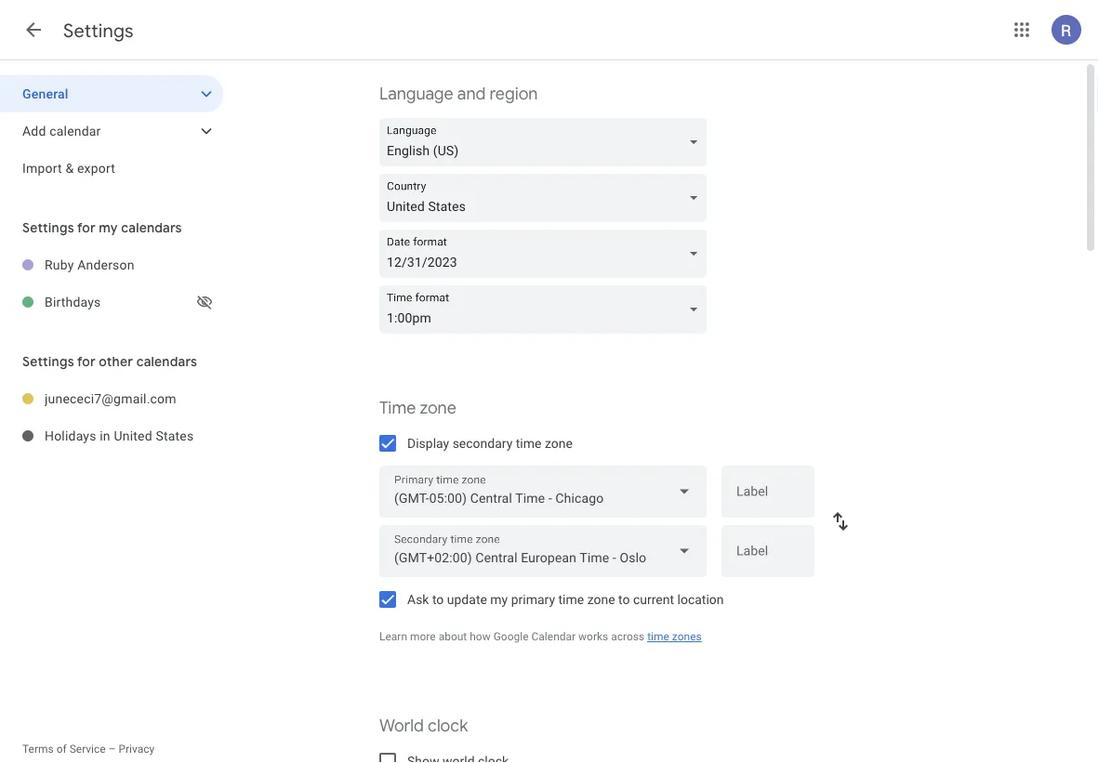 Task type: describe. For each thing, give the bounding box(es) containing it.
privacy
[[119, 744, 155, 757]]

holidays in united states
[[45, 429, 194, 444]]

Label for primary time zone. text field
[[737, 486, 800, 512]]

settings for other calendars tree
[[0, 381, 223, 455]]

import
[[22, 161, 62, 176]]

display
[[408, 436, 450, 451]]

calendar
[[49, 123, 101, 139]]

terms
[[22, 744, 54, 757]]

–
[[109, 744, 116, 757]]

1 horizontal spatial my
[[491, 592, 508, 608]]

birthdays
[[45, 295, 101, 310]]

secondary
[[453, 436, 513, 451]]

birthdays tree item
[[0, 284, 223, 321]]

across
[[612, 631, 645, 644]]

1 to from the left
[[433, 592, 444, 608]]

2 vertical spatial time
[[648, 631, 670, 644]]

service
[[69, 744, 106, 757]]

update
[[447, 592, 487, 608]]

in
[[100, 429, 111, 444]]

states
[[156, 429, 194, 444]]

go back image
[[22, 19, 45, 41]]

language and region
[[380, 83, 538, 105]]

world
[[380, 716, 424, 737]]

tree containing general
[[0, 75, 223, 187]]

import & export
[[22, 161, 115, 176]]

settings for settings for other calendars
[[22, 354, 74, 370]]

privacy link
[[119, 744, 155, 757]]

of
[[56, 744, 67, 757]]

anderson
[[77, 257, 135, 273]]

settings for my calendars
[[22, 220, 182, 236]]

general
[[22, 86, 68, 101]]

location
[[678, 592, 724, 608]]

terms of service – privacy
[[22, 744, 155, 757]]

world clock
[[380, 716, 468, 737]]

settings for my calendars tree
[[0, 247, 223, 321]]

terms of service link
[[22, 744, 106, 757]]

united
[[114, 429, 152, 444]]

swap time zones image
[[830, 511, 852, 533]]

learn more about how google calendar works across time zones
[[380, 631, 702, 644]]

display secondary time zone
[[408, 436, 573, 451]]

time zone
[[380, 398, 457, 419]]

&
[[66, 161, 74, 176]]

Label for secondary time zone. text field
[[737, 546, 800, 572]]

add
[[22, 123, 46, 139]]

about
[[439, 631, 467, 644]]



Task type: vqa. For each thing, say whether or not it's contained in the screenshot.
7 corresponding to 7 AM
no



Task type: locate. For each thing, give the bounding box(es) containing it.
settings for other calendars
[[22, 354, 197, 370]]

None field
[[380, 118, 715, 167], [380, 174, 715, 222], [380, 230, 715, 278], [380, 286, 715, 334], [380, 466, 707, 518], [380, 526, 707, 578], [380, 118, 715, 167], [380, 174, 715, 222], [380, 230, 715, 278], [380, 286, 715, 334], [380, 466, 707, 518], [380, 526, 707, 578]]

ruby
[[45, 257, 74, 273]]

for left other
[[77, 354, 96, 370]]

settings down birthdays
[[22, 354, 74, 370]]

time zones link
[[648, 631, 702, 644]]

0 vertical spatial zone
[[420, 398, 457, 419]]

1 vertical spatial my
[[491, 592, 508, 608]]

time right primary on the bottom of the page
[[559, 592, 585, 608]]

0 vertical spatial settings
[[63, 19, 134, 42]]

time
[[516, 436, 542, 451], [559, 592, 585, 608], [648, 631, 670, 644]]

zone right secondary
[[545, 436, 573, 451]]

for for my
[[77, 220, 96, 236]]

holidays in united states link
[[45, 418, 223, 455]]

calendars for settings for my calendars
[[121, 220, 182, 236]]

settings for settings for my calendars
[[22, 220, 74, 236]]

ruby anderson tree item
[[0, 247, 223, 284]]

zone up display
[[420, 398, 457, 419]]

2 vertical spatial zone
[[588, 592, 616, 608]]

zone
[[420, 398, 457, 419], [545, 436, 573, 451], [588, 592, 616, 608]]

0 vertical spatial my
[[99, 220, 118, 236]]

language
[[380, 83, 454, 105]]

how
[[470, 631, 491, 644]]

calendars up "ruby anderson" tree item
[[121, 220, 182, 236]]

google
[[494, 631, 529, 644]]

and
[[458, 83, 486, 105]]

2 for from the top
[[77, 354, 96, 370]]

1 for from the top
[[77, 220, 96, 236]]

export
[[77, 161, 115, 176]]

works
[[579, 631, 609, 644]]

my
[[99, 220, 118, 236], [491, 592, 508, 608]]

learn
[[380, 631, 408, 644]]

0 vertical spatial calendars
[[121, 220, 182, 236]]

zones
[[673, 631, 702, 644]]

settings for settings
[[63, 19, 134, 42]]

0 horizontal spatial to
[[433, 592, 444, 608]]

0 vertical spatial time
[[516, 436, 542, 451]]

to
[[433, 592, 444, 608], [619, 592, 630, 608]]

1 horizontal spatial to
[[619, 592, 630, 608]]

time right secondary
[[516, 436, 542, 451]]

time
[[380, 398, 416, 419]]

calendar
[[532, 631, 576, 644]]

junececi7@gmail.com tree item
[[0, 381, 223, 418]]

2 vertical spatial settings
[[22, 354, 74, 370]]

to right ask
[[433, 592, 444, 608]]

junececi7@gmail.com
[[45, 391, 177, 407]]

0 horizontal spatial my
[[99, 220, 118, 236]]

ask to update my primary time zone to current location
[[408, 592, 724, 608]]

other
[[99, 354, 133, 370]]

for up ruby anderson
[[77, 220, 96, 236]]

clock
[[428, 716, 468, 737]]

1 vertical spatial time
[[559, 592, 585, 608]]

zone up works
[[588, 592, 616, 608]]

0 horizontal spatial zone
[[420, 398, 457, 419]]

ruby anderson
[[45, 257, 135, 273]]

settings up the ruby
[[22, 220, 74, 236]]

my up anderson
[[99, 220, 118, 236]]

ask
[[408, 592, 429, 608]]

junececi7@gmail.com link
[[45, 381, 223, 418]]

for for other
[[77, 354, 96, 370]]

2 horizontal spatial time
[[648, 631, 670, 644]]

current
[[634, 592, 675, 608]]

settings right go back image
[[63, 19, 134, 42]]

tree
[[0, 75, 223, 187]]

add calendar
[[22, 123, 101, 139]]

2 to from the left
[[619, 592, 630, 608]]

birthdays link
[[45, 284, 194, 321]]

1 vertical spatial settings
[[22, 220, 74, 236]]

more
[[410, 631, 436, 644]]

1 vertical spatial zone
[[545, 436, 573, 451]]

holidays
[[45, 429, 96, 444]]

1 vertical spatial for
[[77, 354, 96, 370]]

2 horizontal spatial zone
[[588, 592, 616, 608]]

primary
[[512, 592, 556, 608]]

settings heading
[[63, 19, 134, 42]]

time left "zones"
[[648, 631, 670, 644]]

0 horizontal spatial time
[[516, 436, 542, 451]]

region
[[490, 83, 538, 105]]

1 horizontal spatial time
[[559, 592, 585, 608]]

for
[[77, 220, 96, 236], [77, 354, 96, 370]]

calendars
[[121, 220, 182, 236], [136, 354, 197, 370]]

1 horizontal spatial zone
[[545, 436, 573, 451]]

my right the update
[[491, 592, 508, 608]]

1 vertical spatial calendars
[[136, 354, 197, 370]]

calendars for settings for other calendars
[[136, 354, 197, 370]]

calendars up junececi7@gmail.com link
[[136, 354, 197, 370]]

to left current
[[619, 592, 630, 608]]

settings
[[63, 19, 134, 42], [22, 220, 74, 236], [22, 354, 74, 370]]

holidays in united states tree item
[[0, 418, 223, 455]]

0 vertical spatial for
[[77, 220, 96, 236]]



